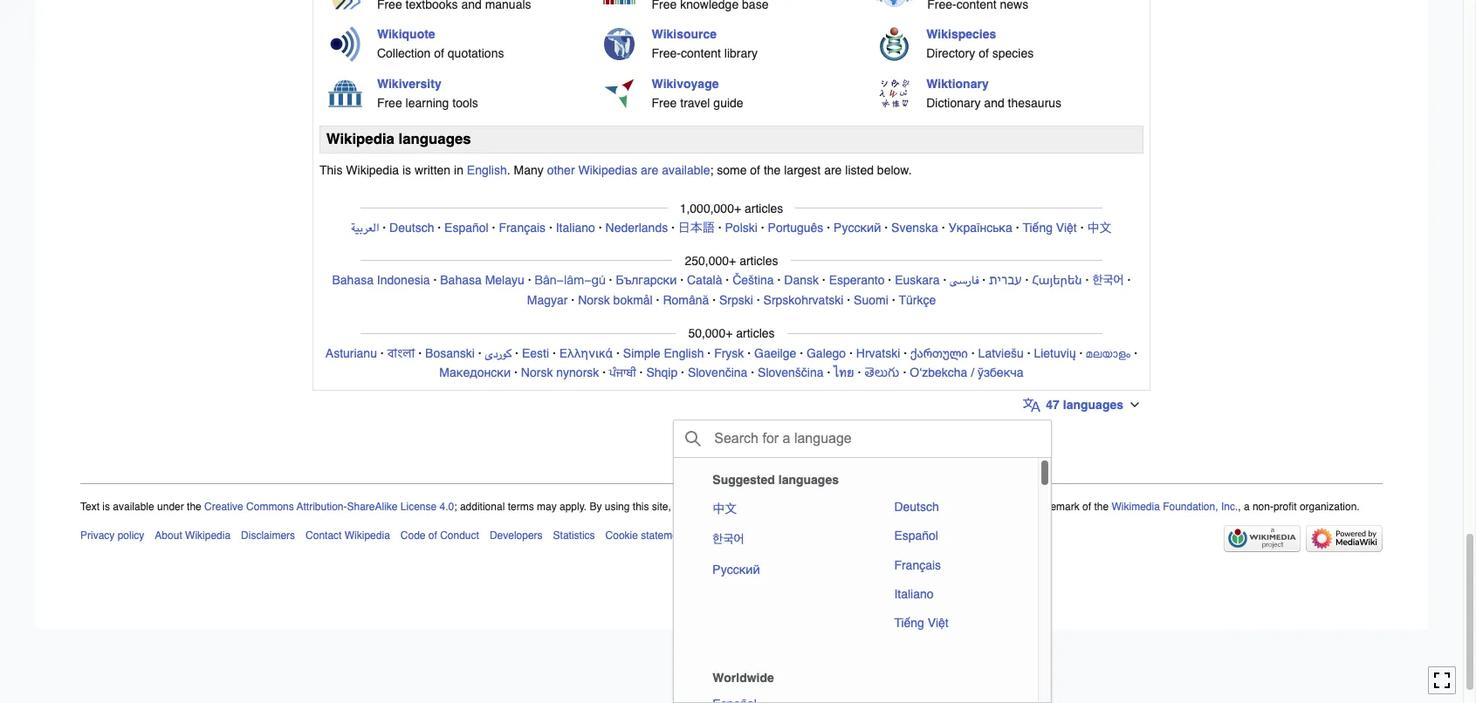 Task type: vqa. For each thing, say whether or not it's contained in the screenshot.
erin at the bottom left of page
no



Task type: locate. For each thing, give the bounding box(es) containing it.
policy
[[875, 502, 903, 514]]

content
[[681, 47, 721, 61]]

wikivoyage
[[652, 77, 719, 91]]

are right wikipedias
[[641, 163, 659, 177]]

1 vertical spatial english
[[664, 346, 704, 360]]

a
[[975, 502, 981, 514], [1244, 502, 1250, 514]]

1 vertical spatial languages
[[1064, 398, 1124, 412]]

0 horizontal spatial italiano link
[[556, 221, 596, 235]]

wikimedia foundation image
[[1225, 526, 1301, 553]]

languages right suggested
[[779, 474, 839, 488]]

1 vertical spatial privacy
[[80, 530, 115, 542]]

latviešu
[[979, 346, 1024, 360]]

türkçe link
[[899, 294, 936, 308]]

bokmål
[[614, 294, 653, 308]]

by
[[590, 502, 602, 514]]

français link up melayu
[[499, 221, 546, 235]]

español down wikipedia®
[[895, 529, 939, 543]]

1 horizontal spatial русский
[[834, 221, 882, 235]]

;
[[710, 163, 714, 177], [454, 502, 457, 514]]

wiktionary logo image
[[879, 78, 910, 109]]

1 vertical spatial deutsch
[[895, 500, 940, 514]]

0 vertical spatial norsk
[[578, 294, 610, 308]]

1 horizontal spatial italiano
[[895, 588, 934, 602]]

1 vertical spatial deutsch link
[[888, 493, 1024, 521]]

. left many
[[507, 163, 511, 177]]

1 horizontal spatial deutsch
[[895, 500, 940, 514]]

2 horizontal spatial languages
[[1064, 398, 1124, 412]]

simple english link
[[623, 346, 704, 360]]

is right text
[[102, 502, 110, 514]]

0 horizontal spatial 한국어 link
[[706, 526, 842, 555]]

español up bahasa melayu link
[[445, 221, 489, 235]]

wiktionary dictionary and thesaurus
[[927, 77, 1062, 110]]

ਪੰਜਾਬੀ link
[[610, 366, 636, 380]]

việt
[[1057, 221, 1078, 235], [928, 617, 949, 631]]

wikiquote link
[[377, 27, 436, 41]]

mobile
[[698, 530, 729, 542]]

1 horizontal spatial free
[[652, 96, 677, 110]]

עברית
[[990, 273, 1022, 287]]

0 vertical spatial 中文
[[1088, 219, 1112, 237]]

the left "wikimedia"
[[1095, 502, 1109, 514]]

1 vertical spatial norsk
[[521, 366, 553, 380]]

2 free from the left
[[652, 96, 677, 110]]

0 vertical spatial available
[[662, 163, 710, 177]]

privacy down text
[[80, 530, 115, 542]]

largest
[[785, 163, 821, 177]]

wikinews logo image
[[873, 0, 917, 7]]

1 horizontal spatial are
[[825, 163, 842, 177]]

0 vertical spatial english
[[467, 163, 507, 177]]

policy
[[118, 530, 144, 542]]

free inside wikiversity free learning tools
[[377, 96, 402, 110]]

wikipedia down wikipedia languages
[[346, 163, 399, 177]]

0 vertical spatial articles
[[745, 201, 784, 215]]

written
[[415, 163, 451, 177]]

wikivoyage free travel guide
[[652, 77, 744, 110]]

site,
[[652, 502, 671, 514]]

0 vertical spatial русский
[[834, 221, 882, 235]]

wikispecies
[[927, 27, 997, 41]]

privacy policy link
[[838, 502, 903, 514]]

is right wikipedia®
[[964, 502, 972, 514]]

0 horizontal spatial 中文
[[713, 500, 737, 518]]

0 horizontal spatial available
[[113, 502, 154, 514]]

english up shqip link
[[664, 346, 704, 360]]

עברית link
[[990, 273, 1022, 287]]

articles up polski link
[[745, 201, 784, 215]]

0 horizontal spatial english
[[467, 163, 507, 177]]

1 horizontal spatial privacy
[[838, 502, 872, 514]]

1 vertical spatial 中文 link
[[706, 493, 842, 525]]

footer
[[80, 484, 1383, 558]]

1 vertical spatial .
[[903, 502, 905, 514]]

français down wikipedia®
[[895, 559, 942, 573]]

1 vertical spatial italiano link
[[888, 581, 1024, 609]]

nynorsk
[[557, 366, 599, 380]]

contact wikipedia
[[306, 530, 390, 542]]

1 vertical spatial available
[[113, 502, 154, 514]]

bân-
[[535, 272, 564, 289]]

0 horizontal spatial deutsch link
[[390, 221, 434, 235]]

250,000+ articles heading
[[673, 251, 791, 271]]

free down wikivoyage
[[652, 96, 677, 110]]

euskara
[[895, 273, 940, 287]]

čeština
[[733, 273, 774, 287]]

languages for 47 languages
[[1064, 398, 1124, 412]]

privacy policy link
[[80, 530, 144, 542]]

footer containing text is available under the
[[80, 484, 1383, 558]]

0 horizontal spatial español
[[445, 221, 489, 235]]

2 vertical spatial languages
[[779, 474, 839, 488]]

norsk bokmål link
[[578, 294, 653, 308]]

1 vertical spatial 한국어
[[713, 533, 745, 548]]

wikidata logo image
[[599, 0, 640, 6]]

articles for bân-lâm-gú
[[740, 254, 779, 268]]

1 horizontal spatial .
[[903, 502, 905, 514]]

українська
[[949, 221, 1013, 235]]

other wikipedias are available link
[[547, 163, 710, 177]]

0 vertical spatial .
[[507, 163, 511, 177]]

română link
[[663, 294, 709, 308]]

of left species
[[979, 47, 989, 61]]

2 bahasa from the left
[[440, 273, 482, 287]]

0 vertical spatial italiano link
[[556, 221, 596, 235]]

한국어 down "to" on the bottom
[[713, 533, 745, 548]]

privacy for privacy policy . wikipedia® is a registered trademark of the wikimedia foundation, inc. , a non-profit organization.
[[838, 502, 872, 514]]

eesti link
[[522, 346, 549, 360]]

statistics
[[553, 530, 595, 542]]

languages right 47
[[1064, 398, 1124, 412]]

languages for wikipedia languages
[[399, 130, 471, 148]]

한국어 right the "հայերեն"
[[1093, 273, 1125, 288]]

articles up gaeilge link
[[736, 327, 775, 341]]

0 horizontal spatial tiếng
[[895, 617, 925, 631]]

articles up čeština
[[740, 254, 779, 268]]

privacy left policy on the bottom of the page
[[838, 502, 872, 514]]

العربية link
[[352, 221, 379, 235]]

frysk link
[[715, 346, 744, 360]]

None text field
[[713, 426, 1033, 453]]

a left registered
[[975, 502, 981, 514]]

русский link
[[834, 221, 882, 235], [706, 556, 842, 584]]

is left 'written'
[[403, 163, 411, 177]]

1 free from the left
[[377, 96, 402, 110]]

view
[[732, 530, 753, 542]]

articles inside heading
[[736, 327, 775, 341]]

norsk for norsk nynorsk
[[521, 366, 553, 380]]

ไทย
[[834, 366, 855, 380]]

text is available under the creative commons attribution-sharealike license 4.0 ; additional terms may apply.  by using this site, you agree to the
[[80, 502, 753, 514]]

. left wikipedia®
[[903, 502, 905, 514]]

wikipedia down creative on the left bottom
[[185, 530, 231, 542]]

the left largest
[[764, 163, 781, 177]]

norsk nynorsk link
[[521, 366, 599, 380]]

wikiversity logo image
[[327, 79, 363, 108]]

deutsch down search for a language text field
[[895, 500, 940, 514]]

français up melayu
[[499, 221, 546, 235]]

0 horizontal spatial a
[[975, 502, 981, 514]]

wikiversity free learning tools
[[377, 77, 478, 110]]

of inside wikispecies directory of species
[[979, 47, 989, 61]]

1 horizontal spatial a
[[1244, 502, 1250, 514]]

wikiversity link
[[377, 77, 442, 91]]

0 horizontal spatial français
[[499, 221, 546, 235]]

deutsch inside 'link'
[[895, 500, 940, 514]]

under
[[157, 502, 184, 514]]

wikipedia down sharealike
[[345, 530, 390, 542]]

0 vertical spatial việt
[[1057, 221, 1078, 235]]

русский link down view
[[706, 556, 842, 584]]

français link
[[499, 221, 546, 235], [888, 552, 1024, 580]]

español link
[[445, 221, 489, 235], [888, 522, 1024, 550]]

1 horizontal spatial deutsch link
[[888, 493, 1024, 521]]

0 vertical spatial 한국어 link
[[1093, 273, 1125, 288]]

русский up the esperanto
[[834, 221, 882, 235]]

italiano
[[556, 221, 596, 235], [895, 588, 934, 602]]

1 horizontal spatial bahasa
[[440, 273, 482, 287]]

1 horizontal spatial 한국어 link
[[1093, 273, 1125, 288]]

about
[[155, 530, 182, 542]]

norsk down gú
[[578, 294, 610, 308]]

languages up 'written'
[[399, 130, 471, 148]]

1 horizontal spatial tiếng
[[1023, 221, 1053, 235]]

0 horizontal spatial norsk
[[521, 366, 553, 380]]

english
[[467, 163, 507, 177], [664, 346, 704, 360]]

hrvatski link
[[857, 346, 901, 360]]

1 horizontal spatial việt
[[1057, 221, 1078, 235]]

1 vertical spatial español link
[[888, 522, 1024, 550]]

creative commons attribution-sharealike license 4.0 link
[[204, 502, 454, 514]]

srpski link
[[720, 294, 754, 308]]

may
[[537, 502, 557, 514]]

русский down view
[[713, 563, 760, 577]]

available up policy
[[113, 502, 154, 514]]

1 horizontal spatial available
[[662, 163, 710, 177]]

1 horizontal spatial 한국어
[[1093, 273, 1125, 288]]

privacy for privacy policy
[[80, 530, 115, 542]]

articles for español
[[745, 201, 784, 215]]

1 vertical spatial articles
[[740, 254, 779, 268]]

trademark
[[1033, 502, 1080, 514]]

norsk for norsk bokmål
[[578, 294, 610, 308]]

1 horizontal spatial français
[[895, 559, 942, 573]]

1 horizontal spatial español
[[895, 529, 939, 543]]

0 vertical spatial 中文 link
[[1088, 219, 1112, 237]]

available up 1,000,000+
[[662, 163, 710, 177]]

bahasa
[[332, 273, 374, 287], [440, 273, 482, 287]]

tiếng việt link
[[1023, 221, 1078, 235], [888, 610, 1024, 638]]

0 vertical spatial 한국어
[[1093, 273, 1125, 288]]

0 horizontal spatial bahasa
[[332, 273, 374, 287]]

1 horizontal spatial norsk
[[578, 294, 610, 308]]

wikisource logo image
[[605, 28, 635, 60]]

1 horizontal spatial tiếng việt
[[1023, 221, 1078, 235]]

bahasa left melayu
[[440, 273, 482, 287]]

0 horizontal spatial privacy
[[80, 530, 115, 542]]

english link
[[467, 163, 507, 177]]

1 vertical spatial tiếng
[[895, 617, 925, 631]]

0 horizontal spatial are
[[641, 163, 659, 177]]

free down wikiversity link
[[377, 96, 402, 110]]

한국어 inside 한국어 magyar
[[1093, 273, 1125, 288]]

of right code
[[429, 530, 437, 542]]

한국어 link down "to" on the bottom
[[706, 526, 842, 555]]

norsk down the eesti link
[[521, 366, 553, 380]]

deutsch right العربية
[[390, 221, 434, 235]]

wikiquote collection of quotations
[[377, 27, 504, 61]]

0 vertical spatial privacy
[[838, 502, 872, 514]]

0 horizontal spatial русский
[[713, 563, 760, 577]]

wikispecies link
[[927, 27, 997, 41]]

français link down wikipedia®
[[888, 552, 1024, 580]]

english right in
[[467, 163, 507, 177]]

2 vertical spatial articles
[[736, 327, 775, 341]]

한국어 for 한국어
[[713, 533, 745, 548]]

a right ,
[[1244, 502, 1250, 514]]

0 vertical spatial deutsch
[[390, 221, 434, 235]]

1 horizontal spatial 中文
[[1088, 219, 1112, 237]]

0 vertical spatial ;
[[710, 163, 714, 177]]

বাংলা link
[[387, 346, 415, 360]]

; left additional on the left bottom of the page
[[454, 502, 457, 514]]

1 vertical spatial русский
[[713, 563, 760, 577]]

русский link up the esperanto
[[834, 221, 882, 235]]

privacy
[[838, 502, 872, 514], [80, 530, 115, 542]]

español link down wikipedia®
[[888, 522, 1024, 550]]

한국어 for 한국어 magyar
[[1093, 273, 1125, 288]]

0 vertical spatial deutsch link
[[390, 221, 434, 235]]

free
[[377, 96, 402, 110], [652, 96, 677, 110]]

1 horizontal spatial languages
[[779, 474, 839, 488]]

are left listed
[[825, 163, 842, 177]]

privacy policy . wikipedia® is a registered trademark of the wikimedia foundation, inc. , a non-profit organization.
[[838, 502, 1360, 514]]

1 vertical spatial việt
[[928, 617, 949, 631]]

of right collection
[[434, 47, 445, 61]]

1 vertical spatial tiếng việt link
[[888, 610, 1024, 638]]

oʻzbekcha / ўзбекча link
[[910, 366, 1024, 380]]

of
[[434, 47, 445, 61], [979, 47, 989, 61], [751, 163, 761, 177], [1083, 502, 1092, 514], [429, 530, 437, 542]]

galego link
[[807, 346, 846, 360]]

português link
[[768, 221, 824, 235]]

free inside wikivoyage free travel guide
[[652, 96, 677, 110]]

کوردی link
[[485, 346, 512, 360]]

0 horizontal spatial français link
[[499, 221, 546, 235]]

dansk link
[[785, 273, 819, 287]]

español link up bahasa melayu link
[[445, 221, 489, 235]]

shqip
[[647, 366, 678, 380]]

are
[[641, 163, 659, 177], [825, 163, 842, 177]]

čeština link
[[733, 273, 774, 287]]

한국어 link right the "հայերեն"
[[1093, 273, 1125, 288]]

0 horizontal spatial 한국어
[[713, 533, 745, 548]]

Search for a language text field
[[713, 426, 1033, 453]]

1 bahasa from the left
[[332, 273, 374, 287]]

tiếng việt
[[1023, 221, 1078, 235], [895, 617, 949, 631]]

1 horizontal spatial english
[[664, 346, 704, 360]]

free-
[[652, 47, 681, 61]]

0 vertical spatial languages
[[399, 130, 471, 148]]

wikipedia up this on the left top of the page
[[326, 130, 395, 148]]

bahasa left indonesia
[[332, 273, 374, 287]]

; left some
[[710, 163, 714, 177]]



Task type: describe. For each thing, give the bounding box(es) containing it.
1 vertical spatial français link
[[888, 552, 1024, 580]]

text
[[80, 502, 100, 514]]

wikipedias
[[579, 163, 638, 177]]

license
[[401, 502, 437, 514]]

of inside wikiquote collection of quotations
[[434, 47, 445, 61]]

nederlands
[[606, 221, 668, 235]]

0 horizontal spatial deutsch
[[390, 221, 434, 235]]

1 vertical spatial 中文
[[713, 500, 737, 518]]

2 a from the left
[[1244, 502, 1250, 514]]

português
[[768, 221, 824, 235]]

the right under
[[187, 502, 202, 514]]

bân-lâm-gú link
[[535, 272, 606, 289]]

listed
[[846, 163, 874, 177]]

dictionary
[[927, 96, 981, 110]]

0 horizontal spatial .
[[507, 163, 511, 177]]

മലയാളം македонски
[[440, 346, 1131, 380]]

1 vertical spatial русский link
[[706, 556, 842, 584]]

agree
[[694, 502, 721, 514]]

shqip link
[[647, 366, 678, 380]]

asturianu
[[326, 346, 377, 360]]

the right "to" on the bottom
[[736, 502, 750, 514]]

lâm-
[[564, 272, 592, 289]]

. inside footer
[[903, 502, 905, 514]]

1 a from the left
[[975, 502, 981, 514]]

bahasa melayu
[[440, 273, 525, 287]]

1 vertical spatial français
[[895, 559, 942, 573]]

euskara link
[[895, 273, 940, 287]]

български link
[[616, 273, 677, 287]]

cookie statement
[[606, 530, 687, 542]]

bân-lâm-gú
[[535, 272, 606, 289]]

فارسی
[[950, 273, 979, 287]]

tools
[[453, 96, 478, 110]]

wikivoyage logo image
[[605, 78, 635, 109]]

some
[[717, 163, 747, 177]]

తెలుగు
[[865, 366, 900, 380]]

bahasa indonesia link
[[332, 273, 430, 287]]

ਪੰਜਾਬੀ
[[610, 366, 636, 380]]

attribution-
[[297, 502, 347, 514]]

languages for suggested languages
[[779, 474, 839, 488]]

this
[[320, 163, 343, 177]]

slovenčina
[[688, 366, 748, 380]]

0 vertical spatial español link
[[445, 221, 489, 235]]

1 vertical spatial tiếng việt
[[895, 617, 949, 631]]

ქართული
[[911, 346, 969, 360]]

learning
[[406, 96, 449, 110]]

wikipedia for this wikipedia is written in english . many other wikipedias are available ; some of the largest are listed below.
[[346, 163, 399, 177]]

250,000+
[[685, 254, 737, 268]]

wikibooks logo image
[[330, 0, 360, 10]]

cookie statement link
[[606, 530, 687, 542]]

wikiversity
[[377, 77, 442, 91]]

thesaurus
[[1008, 96, 1062, 110]]

1 horizontal spatial ;
[[710, 163, 714, 177]]

simple english
[[623, 346, 704, 360]]

română
[[663, 294, 709, 308]]

collection
[[377, 47, 431, 61]]

മലയാളം link
[[1087, 346, 1131, 360]]

فارسی link
[[950, 273, 979, 287]]

svenska
[[892, 221, 939, 235]]

1 horizontal spatial italiano link
[[888, 581, 1024, 609]]

ქართული link
[[911, 346, 969, 360]]

asturianu link
[[326, 346, 377, 360]]

0 horizontal spatial is
[[102, 502, 110, 514]]

additional
[[460, 502, 505, 514]]

mobile view
[[698, 530, 753, 542]]

bosanski link
[[425, 346, 475, 360]]

0 vertical spatial français link
[[499, 221, 546, 235]]

2 are from the left
[[825, 163, 842, 177]]

magyar
[[527, 294, 568, 308]]

日本語
[[678, 222, 715, 234]]

1,000,000+ articles
[[680, 201, 784, 215]]

2 horizontal spatial is
[[964, 502, 972, 514]]

latviešu link
[[979, 346, 1024, 360]]

0 vertical spatial español
[[445, 221, 489, 235]]

using
[[605, 502, 630, 514]]

50,000+
[[689, 327, 733, 341]]

1 are from the left
[[641, 163, 659, 177]]

srpski
[[720, 294, 754, 308]]

0 vertical spatial français
[[499, 221, 546, 235]]

türkçe
[[899, 294, 936, 308]]

0 vertical spatial tiếng việt
[[1023, 221, 1078, 235]]

other
[[547, 163, 575, 177]]

wikiquote logo image
[[330, 26, 360, 62]]

1 horizontal spatial español link
[[888, 522, 1024, 550]]

bahasa for bahasa indonesia
[[332, 273, 374, 287]]

کوردی
[[485, 346, 512, 360]]

gú
[[592, 272, 606, 289]]

0 horizontal spatial italiano
[[556, 221, 596, 235]]

47
[[1047, 398, 1060, 412]]

1 vertical spatial 한국어 link
[[706, 526, 842, 555]]

1 horizontal spatial is
[[403, 163, 411, 177]]

50,000+ articles heading
[[676, 324, 787, 344]]

0 horizontal spatial việt
[[928, 617, 949, 631]]

slovenščina link
[[758, 366, 824, 380]]

العربية
[[352, 221, 379, 235]]

of right some
[[751, 163, 761, 177]]

հայերեն
[[1033, 273, 1083, 287]]

galego
[[807, 346, 846, 360]]

worldwide
[[713, 671, 775, 685]]

50,000+ articles
[[689, 327, 775, 341]]

gaeilge
[[755, 346, 797, 360]]

wikipedia for about wikipedia
[[185, 530, 231, 542]]

articles for bosanski
[[736, 327, 775, 341]]

about wikipedia
[[155, 530, 231, 542]]

about wikipedia link
[[155, 530, 231, 542]]

norsk bokmål
[[578, 294, 653, 308]]

powered by mediawiki image
[[1307, 526, 1383, 553]]

1 horizontal spatial 中文 link
[[1088, 219, 1112, 237]]

contact
[[306, 530, 342, 542]]

polski
[[725, 221, 758, 235]]

ўзбекча
[[978, 366, 1024, 380]]

language progressive image
[[1024, 396, 1041, 414]]

suomi link
[[854, 294, 889, 308]]

0 horizontal spatial 中文 link
[[706, 493, 842, 525]]

bosanski
[[425, 346, 475, 360]]

species
[[993, 47, 1034, 61]]

wikipedia for contact wikipedia
[[345, 530, 390, 542]]

0 horizontal spatial ;
[[454, 502, 457, 514]]

free for wikivoyage free travel guide
[[652, 96, 677, 110]]

inc.
[[1222, 502, 1239, 514]]

svenska link
[[892, 221, 939, 235]]

wikispecies logo image
[[879, 26, 910, 62]]

wikispecies directory of species
[[927, 27, 1034, 61]]

to
[[724, 502, 733, 514]]

0 vertical spatial tiếng việt link
[[1023, 221, 1078, 235]]

1,000,000+ articles heading
[[668, 199, 796, 218]]

1 vertical spatial español
[[895, 529, 939, 543]]

travel
[[681, 96, 711, 110]]

esperanto
[[829, 273, 885, 287]]

profit
[[1274, 502, 1298, 514]]

nederlands link
[[606, 221, 668, 235]]

statement
[[641, 530, 687, 542]]

bahasa for bahasa melayu
[[440, 273, 482, 287]]

of right trademark
[[1083, 502, 1092, 514]]

contact wikipedia link
[[306, 530, 390, 542]]

mobile view link
[[698, 530, 753, 542]]

statistics link
[[553, 530, 595, 542]]

free for wikiversity free learning tools
[[377, 96, 402, 110]]

privacy policy
[[80, 530, 144, 542]]

wikisource link
[[652, 27, 717, 41]]

dansk
[[785, 273, 819, 287]]

fullscreen image
[[1434, 673, 1452, 690]]

this wikipedia is written in english . many other wikipedias are available ; some of the largest are listed below.
[[320, 163, 912, 177]]

disclaimers
[[241, 530, 295, 542]]

0 vertical spatial русский link
[[834, 221, 882, 235]]



